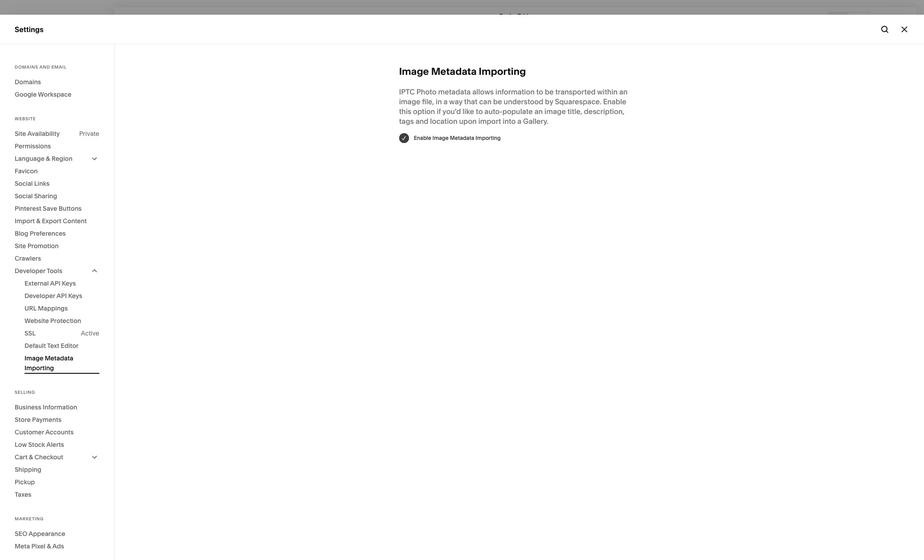 Task type: describe. For each thing, give the bounding box(es) containing it.
external api keys link
[[25, 277, 99, 290]]

& inside favicon social links social sharing pinterest save buttons import & export content blog preferences site promotion crawlers
[[36, 217, 40, 225]]

image inside image metadata importing
[[25, 354, 43, 362]]

1 horizontal spatial a
[[514, 12, 517, 19]]

developer inside external api keys developer api keys url mappings website protection
[[25, 292, 55, 300]]

0 horizontal spatial be
[[494, 97, 502, 106]]

low
[[15, 441, 27, 449]]

email
[[51, 65, 67, 70]]

1 vertical spatial an
[[535, 107, 543, 116]]

business
[[15, 403, 41, 411]]

& left region
[[46, 155, 50, 163]]

editor
[[61, 342, 79, 350]]

pinterest save buttons link
[[15, 202, 99, 215]]

help
[[15, 476, 31, 485]]

understood
[[504, 97, 544, 106]]

pickup link
[[15, 476, 99, 489]]

website inside external api keys developer api keys url mappings website protection
[[25, 317, 49, 325]]

accounts
[[45, 428, 74, 436]]

promotion
[[28, 242, 59, 250]]

social sharing link
[[15, 190, 99, 202]]

importing inside image metadata importing
[[25, 364, 54, 372]]

domains for and
[[15, 65, 38, 70]]

acuity scheduling
[[15, 136, 76, 144]]

import
[[479, 117, 501, 126]]

website link
[[15, 55, 99, 66]]

0 vertical spatial metadata
[[431, 66, 477, 78]]

private
[[79, 130, 99, 138]]

iptc photo metadata allows information to be transported within an image file, in a way that can be understood by squarespace. enable this option if you'd like to auto-populate an image title, description, tags and location upon import into a gallery.
[[399, 87, 628, 126]]

populate
[[503, 107, 533, 116]]

tools
[[47, 267, 62, 275]]

information
[[496, 87, 535, 96]]

1 site from the top
[[15, 130, 26, 138]]

analytics link
[[15, 119, 99, 130]]

book
[[500, 12, 513, 19]]

within
[[598, 87, 618, 96]]

seo
[[15, 530, 27, 538]]

links
[[34, 180, 50, 188]]

business information link
[[15, 401, 99, 414]]

acuity scheduling link
[[15, 135, 99, 146]]

favicon link
[[15, 165, 99, 177]]

permissions
[[15, 142, 51, 150]]

language
[[15, 155, 45, 163]]

mappings
[[38, 304, 68, 313]]

cart & checkout
[[15, 453, 63, 461]]

low stock alerts link
[[15, 439, 99, 451]]

& inside "link"
[[29, 453, 33, 461]]

1 vertical spatial importing
[[476, 135, 501, 141]]

cart & checkout link
[[15, 451, 99, 464]]

0 vertical spatial an
[[620, 87, 628, 96]]

domains google workspace
[[15, 78, 72, 99]]

google workspace link
[[15, 88, 99, 101]]

by
[[545, 97, 554, 106]]

metadata
[[438, 87, 471, 96]]

site availability
[[15, 130, 60, 138]]

if
[[437, 107, 441, 116]]

stock
[[28, 441, 45, 449]]

workspace
[[38, 91, 72, 99]]

text
[[47, 342, 59, 350]]

shipping
[[15, 466, 41, 474]]

transported
[[556, 87, 596, 96]]

library
[[36, 444, 59, 453]]

shipping pickup taxes
[[15, 466, 41, 499]]

business information store payments customer accounts low stock alerts
[[15, 403, 77, 449]]

simonjacob477@gmail.com button
[[13, 504, 104, 521]]

crawlers
[[15, 255, 41, 263]]

domains and email
[[15, 65, 67, 70]]

url
[[25, 304, 36, 313]]

photo
[[417, 87, 437, 96]]

table
[[518, 12, 532, 19]]

language & region
[[15, 155, 73, 163]]

0 vertical spatial image metadata importing
[[399, 66, 526, 78]]

1 vertical spatial image metadata importing
[[25, 354, 73, 372]]

blog
[[15, 230, 28, 238]]

pickup
[[15, 478, 35, 486]]

image metadata importing link
[[25, 352, 99, 374]]

pinterest
[[15, 205, 41, 213]]

1 marketing from the top
[[15, 87, 49, 96]]

meta
[[15, 543, 30, 551]]

1 vertical spatial website
[[15, 116, 36, 121]]

into
[[503, 117, 516, 126]]

store payments link
[[15, 414, 99, 426]]

cart & checkout button
[[15, 451, 99, 464]]

that
[[464, 97, 478, 106]]

this
[[399, 107, 412, 116]]

allows
[[473, 87, 494, 96]]

0 horizontal spatial and
[[39, 65, 50, 70]]

availability
[[27, 130, 60, 138]]

analytics
[[15, 119, 46, 128]]

preferences
[[30, 230, 66, 238]]

buttons
[[59, 205, 82, 213]]

1 vertical spatial metadata
[[450, 135, 475, 141]]

enable inside iptc photo metadata allows information to be transported within an image file, in a way that can be understood by squarespace. enable this option if you'd like to auto-populate an image title, description, tags and location upon import into a gallery.
[[603, 97, 627, 106]]

0 vertical spatial importing
[[479, 66, 526, 78]]



Task type: locate. For each thing, give the bounding box(es) containing it.
a down populate
[[518, 117, 522, 126]]

acuity
[[15, 136, 36, 144]]

0 horizontal spatial enable
[[414, 135, 431, 141]]

settings
[[15, 25, 44, 34], [15, 460, 43, 469]]

2 marketing from the top
[[15, 517, 44, 522]]

image down the location
[[433, 135, 449, 141]]

simonjacob477@gmail.com
[[35, 513, 104, 519]]

marketing
[[15, 87, 49, 96], [15, 517, 44, 522]]

website up domains and email
[[15, 55, 43, 64]]

auto-
[[485, 107, 503, 116]]

description,
[[584, 107, 625, 116]]

1 horizontal spatial image metadata importing
[[399, 66, 526, 78]]

domains for google
[[15, 78, 41, 86]]

and inside iptc photo metadata allows information to be transported within an image file, in a way that can be understood by squarespace. enable this option if you'd like to auto-populate an image title, description, tags and location upon import into a gallery.
[[416, 117, 429, 126]]

enable down within
[[603, 97, 627, 106]]

taxes link
[[15, 489, 99, 501]]

& inside seo appearance meta pixel & ads
[[47, 543, 51, 551]]

you'd
[[443, 107, 461, 116]]

book a table
[[500, 12, 532, 19]]

image
[[399, 97, 421, 106], [545, 107, 566, 116]]

domains inside the domains google workspace
[[15, 78, 41, 86]]

appearance
[[29, 530, 65, 538]]

keys up developer api keys link
[[62, 280, 76, 288]]

importing down default
[[25, 364, 54, 372]]

a right book
[[514, 12, 517, 19]]

website
[[15, 55, 43, 64], [15, 116, 36, 121], [25, 317, 49, 325]]

domains up the domains google workspace
[[15, 65, 38, 70]]

domains link
[[15, 76, 99, 88]]

site promotion link
[[15, 240, 99, 252]]

1 vertical spatial marketing
[[15, 517, 44, 522]]

information
[[43, 403, 77, 411]]

2 domains from the top
[[15, 78, 41, 86]]

2 site from the top
[[15, 242, 26, 250]]

1 domains from the top
[[15, 65, 38, 70]]

site
[[15, 130, 26, 138], [15, 242, 26, 250]]

1 vertical spatial settings
[[15, 460, 43, 469]]

2 selling from the top
[[15, 390, 35, 395]]

to right like
[[476, 107, 483, 116]]

0 vertical spatial enable
[[603, 97, 627, 106]]

permissions link
[[15, 140, 99, 152]]

enable
[[603, 97, 627, 106], [414, 135, 431, 141]]

checkout
[[35, 453, 63, 461]]

1 horizontal spatial be
[[545, 87, 554, 96]]

2 vertical spatial metadata
[[45, 354, 73, 362]]

1 vertical spatial api
[[57, 292, 67, 300]]

protection
[[50, 317, 81, 325]]

iptc
[[399, 87, 415, 96]]

importing up information
[[479, 66, 526, 78]]

1 vertical spatial domains
[[15, 78, 41, 86]]

1 vertical spatial and
[[416, 117, 429, 126]]

customer
[[15, 428, 44, 436]]

and down option
[[416, 117, 429, 126]]

0 vertical spatial marketing
[[15, 87, 49, 96]]

location
[[430, 117, 458, 126]]

metadata inside image metadata importing
[[45, 354, 73, 362]]

0 vertical spatial keys
[[62, 280, 76, 288]]

0 vertical spatial image
[[399, 66, 429, 78]]

site down blog
[[15, 242, 26, 250]]

image metadata importing
[[399, 66, 526, 78], [25, 354, 73, 372]]

in
[[436, 97, 442, 106]]

0 vertical spatial social
[[15, 180, 33, 188]]

to
[[537, 87, 544, 96], [476, 107, 483, 116]]

developer down external
[[25, 292, 55, 300]]

api
[[50, 280, 60, 288], [57, 292, 67, 300]]

& right cart
[[29, 453, 33, 461]]

1 vertical spatial developer
[[25, 292, 55, 300]]

& left export
[[36, 217, 40, 225]]

1 horizontal spatial and
[[416, 117, 429, 126]]

url mappings link
[[25, 302, 99, 315]]

0 vertical spatial settings
[[15, 25, 44, 34]]

0 vertical spatial a
[[514, 12, 517, 19]]

0 horizontal spatial to
[[476, 107, 483, 116]]

1 vertical spatial enable
[[414, 135, 431, 141]]

enable down tags
[[414, 135, 431, 141]]

be up by
[[545, 87, 554, 96]]

image up iptc
[[399, 66, 429, 78]]

metadata up the metadata
[[431, 66, 477, 78]]

blog preferences link
[[15, 227, 99, 240]]

developer tools
[[15, 267, 62, 275]]

settings down asset
[[15, 460, 43, 469]]

0 horizontal spatial image
[[399, 97, 421, 106]]

squarespace.
[[555, 97, 602, 106]]

domains up google
[[15, 78, 41, 86]]

0 horizontal spatial image
[[25, 354, 43, 362]]

import & export content link
[[15, 215, 99, 227]]

0 vertical spatial to
[[537, 87, 544, 96]]

0 vertical spatial site
[[15, 130, 26, 138]]

language & region button
[[15, 152, 99, 165]]

2 vertical spatial website
[[25, 317, 49, 325]]

2 vertical spatial a
[[518, 117, 522, 126]]

1 vertical spatial image
[[545, 107, 566, 116]]

can
[[479, 97, 492, 106]]

importing down import
[[476, 135, 501, 141]]

seo appearance link
[[15, 528, 99, 540]]

2 social from the top
[[15, 192, 33, 200]]

an right within
[[620, 87, 628, 96]]

to up understood
[[537, 87, 544, 96]]

image down default
[[25, 354, 43, 362]]

ssl
[[25, 329, 36, 337]]

1 social from the top
[[15, 180, 33, 188]]

social links link
[[15, 177, 99, 190]]

region
[[52, 155, 73, 163]]

google
[[15, 91, 37, 99]]

social up pinterest
[[15, 192, 33, 200]]

seo appearance meta pixel & ads
[[15, 530, 65, 551]]

metadata down default text editor link
[[45, 354, 73, 362]]

site inside favicon social links social sharing pinterest save buttons import & export content blog preferences site promotion crawlers
[[15, 242, 26, 250]]

2 horizontal spatial a
[[518, 117, 522, 126]]

0 vertical spatial be
[[545, 87, 554, 96]]

an up 'gallery.'
[[535, 107, 543, 116]]

1 horizontal spatial image
[[545, 107, 566, 116]]

customer accounts link
[[15, 426, 99, 439]]

image down iptc
[[399, 97, 421, 106]]

social
[[15, 180, 33, 188], [15, 192, 33, 200]]

developer tools button
[[15, 265, 99, 277]]

1 vertical spatial social
[[15, 192, 33, 200]]

metadata down upon
[[450, 135, 475, 141]]

default text editor
[[25, 342, 79, 350]]

0 vertical spatial api
[[50, 280, 60, 288]]

selling down domains and email
[[15, 71, 38, 80]]

0 vertical spatial image
[[399, 97, 421, 106]]

api down the external api keys link
[[57, 292, 67, 300]]

developer down crawlers
[[15, 267, 45, 275]]

1 selling from the top
[[15, 71, 38, 80]]

crawlers link
[[15, 252, 99, 265]]

edit button
[[118, 11, 142, 28]]

1 vertical spatial selling
[[15, 390, 35, 395]]

1 horizontal spatial image
[[399, 66, 429, 78]]

image metadata importing up the metadata
[[399, 66, 526, 78]]

domains
[[15, 65, 38, 70], [15, 78, 41, 86]]

export
[[42, 217, 61, 225]]

1 vertical spatial site
[[15, 242, 26, 250]]

help link
[[15, 476, 31, 486]]

be up auto-
[[494, 97, 502, 106]]

1 horizontal spatial an
[[620, 87, 628, 96]]

1 vertical spatial be
[[494, 97, 502, 106]]

keys
[[62, 280, 76, 288], [68, 292, 82, 300]]

settings up domains and email
[[15, 25, 44, 34]]

a right "in"
[[444, 97, 448, 106]]

taxes
[[15, 491, 31, 499]]

image metadata importing down default text editor
[[25, 354, 73, 372]]

and left email
[[39, 65, 50, 70]]

1 vertical spatial a
[[444, 97, 448, 106]]

sharing
[[34, 192, 57, 200]]

language & region link
[[15, 152, 99, 165]]

2 settings from the top
[[15, 460, 43, 469]]

developer api keys link
[[25, 290, 99, 302]]

default
[[25, 342, 46, 350]]

1 horizontal spatial to
[[537, 87, 544, 96]]

import
[[15, 217, 35, 225]]

gallery.
[[523, 117, 549, 126]]

file,
[[422, 97, 434, 106]]

2 horizontal spatial image
[[433, 135, 449, 141]]

1 horizontal spatial enable
[[603, 97, 627, 106]]

website protection link
[[25, 315, 99, 327]]

option
[[413, 107, 435, 116]]

0 horizontal spatial an
[[535, 107, 543, 116]]

0 vertical spatial website
[[15, 55, 43, 64]]

image down by
[[545, 107, 566, 116]]

api down tools
[[50, 280, 60, 288]]

0 vertical spatial selling
[[15, 71, 38, 80]]

be
[[545, 87, 554, 96], [494, 97, 502, 106]]

external api keys developer api keys url mappings website protection
[[25, 280, 82, 325]]

website down url
[[25, 317, 49, 325]]

pixel
[[31, 543, 45, 551]]

store
[[15, 416, 31, 424]]

like
[[463, 107, 475, 116]]

active
[[81, 329, 99, 337]]

selling up the business
[[15, 390, 35, 395]]

asset
[[15, 444, 34, 453]]

2 vertical spatial importing
[[25, 364, 54, 372]]

payments
[[32, 416, 61, 424]]

title,
[[568, 107, 583, 116]]

scheduling
[[38, 136, 76, 144]]

selling
[[15, 71, 38, 80], [15, 390, 35, 395]]

1 vertical spatial to
[[476, 107, 483, 116]]

developer inside dropdown button
[[15, 267, 45, 275]]

2 vertical spatial image
[[25, 354, 43, 362]]

website up site availability at the left top of page
[[15, 116, 36, 121]]

keys up url mappings link
[[68, 292, 82, 300]]

edit
[[124, 16, 137, 23]]

0 horizontal spatial image metadata importing
[[25, 354, 73, 372]]

0 vertical spatial domains
[[15, 65, 38, 70]]

alerts
[[46, 441, 64, 449]]

favicon social links social sharing pinterest save buttons import & export content blog preferences site promotion crawlers
[[15, 167, 87, 263]]

1 vertical spatial keys
[[68, 292, 82, 300]]

& left ads
[[47, 543, 51, 551]]

1 settings from the top
[[15, 25, 44, 34]]

social down favicon
[[15, 180, 33, 188]]

developer tools link
[[15, 265, 99, 277]]

upon
[[459, 117, 477, 126]]

0 vertical spatial developer
[[15, 267, 45, 275]]

0 vertical spatial and
[[39, 65, 50, 70]]

1 vertical spatial image
[[433, 135, 449, 141]]

0 horizontal spatial a
[[444, 97, 448, 106]]

site down the analytics
[[15, 130, 26, 138]]

tags
[[399, 117, 414, 126]]



Task type: vqa. For each thing, say whether or not it's contained in the screenshot.
The Upgrade
no



